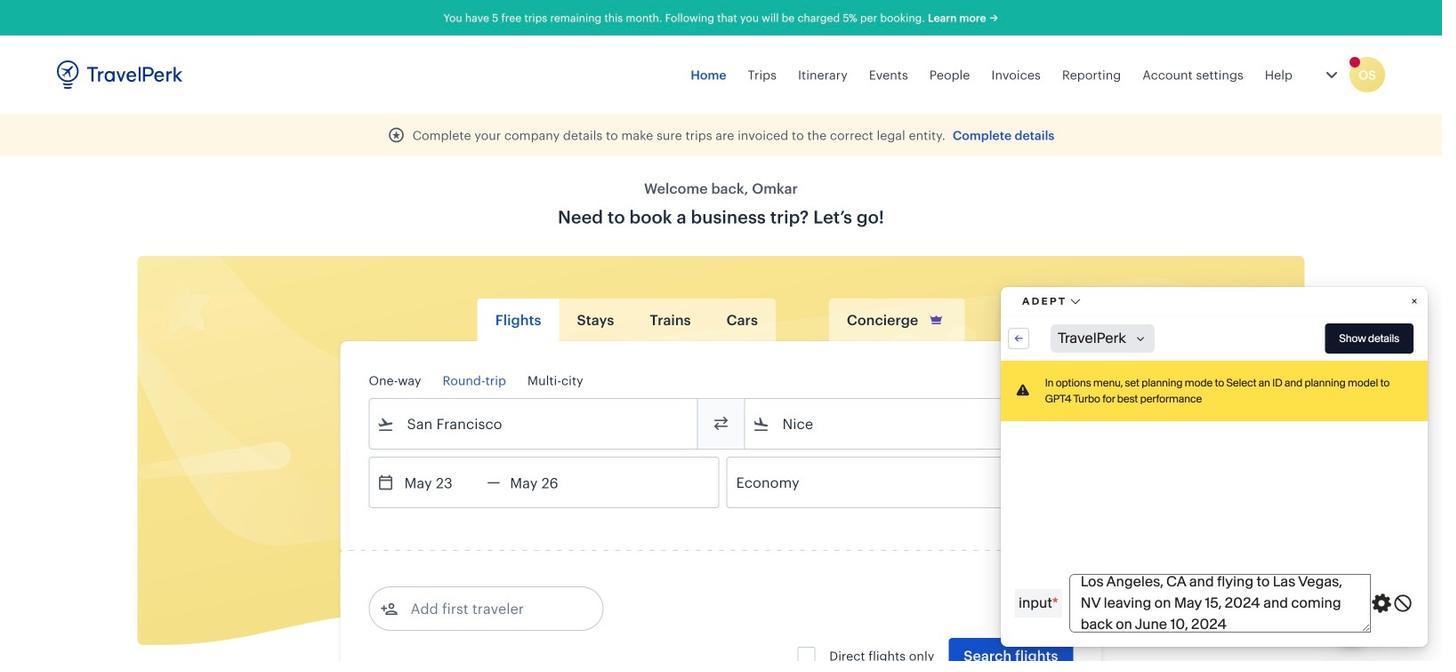 Task type: vqa. For each thing, say whether or not it's contained in the screenshot.
'Move backward to switch to the previous month.' icon
no



Task type: describe. For each thing, give the bounding box(es) containing it.
Return text field
[[500, 458, 593, 508]]

Add first traveler search field
[[398, 595, 583, 624]]



Task type: locate. For each thing, give the bounding box(es) containing it.
From search field
[[395, 410, 674, 439]]

Depart text field
[[395, 458, 487, 508]]

To search field
[[770, 410, 1049, 439]]



